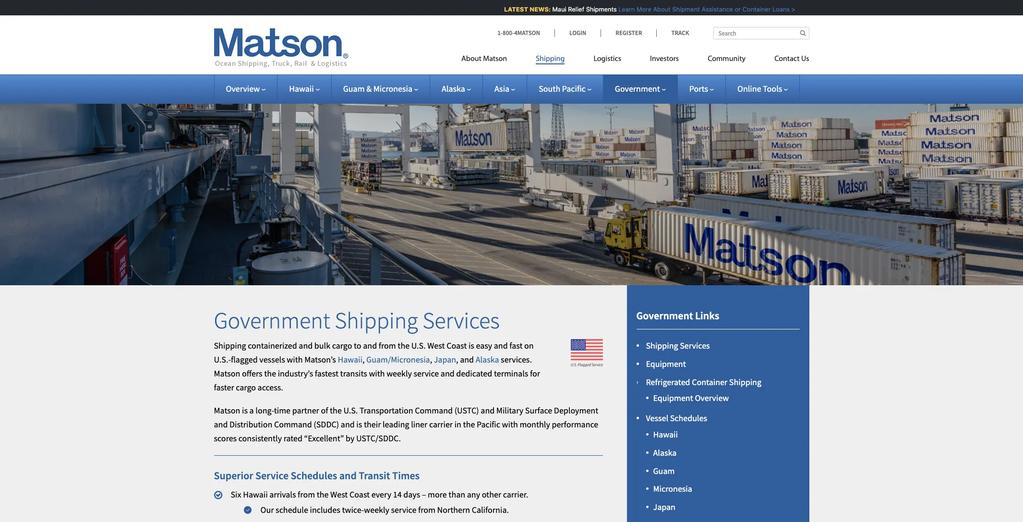Task type: describe. For each thing, give the bounding box(es) containing it.
northern
[[437, 504, 470, 515]]

matson inside "matson is a long-time partner of the u.s. transportation command (ustc) and military surface deployment and distribution command (sddc) and is their leading liner carrier in the pacific with monthly performance scores consistently rated "excellent" by ustc/sddc."
[[214, 405, 240, 416]]

on
[[525, 340, 534, 351]]

community
[[708, 55, 746, 63]]

and right to
[[363, 340, 377, 351]]

a
[[250, 405, 254, 416]]

0 vertical spatial services
[[423, 306, 500, 335]]

vessel schedules link
[[646, 413, 708, 424]]

superior service schedules and transit times
[[214, 469, 420, 482]]

government links
[[637, 309, 720, 322]]

other
[[482, 489, 502, 500]]

days
[[404, 489, 421, 500]]

us
[[802, 55, 810, 63]]

and right (ustc)
[[481, 405, 495, 416]]

shipping link
[[522, 50, 580, 70]]

vessels
[[260, 354, 285, 365]]

asia link
[[495, 83, 516, 94]]

1 horizontal spatial hawaii link
[[338, 354, 363, 365]]

1 horizontal spatial about
[[649, 5, 667, 13]]

includes
[[310, 504, 341, 515]]

services. matson offers the industry's fastest transits with weekly service and dedicated terminals for faster cargo access.
[[214, 354, 541, 393]]

0 horizontal spatial japan link
[[434, 354, 456, 365]]

cargo inside services. matson offers the industry's fastest transits with weekly service and dedicated terminals for faster cargo access.
[[236, 382, 256, 393]]

800-
[[503, 29, 515, 37]]

weekly inside services. matson offers the industry's fastest transits with weekly service and dedicated terminals for faster cargo access.
[[387, 368, 412, 379]]

every
[[372, 489, 392, 500]]

us flag with us-flagged service caption image
[[571, 339, 603, 367]]

Search search field
[[714, 27, 810, 39]]

1 vertical spatial command
[[274, 419, 312, 430]]

japan inside 'government links' 'section'
[[654, 502, 676, 513]]

is inside shipping containerized and bulk cargo to and from the u.s. west coast is easy and fast on u.s.-flagged vessels with matson's
[[469, 340, 475, 351]]

1 , from the left
[[363, 354, 365, 365]]

blue matson logo with ocean, shipping, truck, rail and logistics written beneath it. image
[[214, 28, 349, 68]]

services inside 'government links' 'section'
[[680, 340, 710, 351]]

guam for guam link
[[654, 465, 675, 476]]

carrier
[[429, 419, 453, 430]]

in
[[455, 419, 462, 430]]

shipping for shipping
[[536, 55, 565, 63]]

maui
[[548, 5, 562, 13]]

shipping containerized and bulk cargo to and from the u.s. west coast is easy and fast on u.s.-flagged vessels with matson's
[[214, 340, 534, 365]]

assistance
[[698, 5, 729, 13]]

top menu navigation
[[462, 50, 810, 70]]

search image
[[801, 30, 806, 36]]

six
[[231, 489, 241, 500]]

the inside shipping containerized and bulk cargo to and from the u.s. west coast is easy and fast on u.s.-flagged vessels with matson's
[[398, 340, 410, 351]]

partner
[[292, 405, 319, 416]]

more
[[632, 5, 647, 13]]

of
[[321, 405, 328, 416]]

the inside six hawaii arrivals from the west coast every 14 days – more than any other carrier. our schedule includes twice-weekly service from northern california.
[[317, 489, 329, 500]]

1 vertical spatial schedules
[[291, 469, 337, 482]]

and up by on the left bottom of the page
[[341, 419, 355, 430]]

rated
[[284, 433, 303, 444]]

government for government links
[[637, 309, 694, 322]]

to
[[354, 340, 362, 351]]

government for government shipping services
[[214, 306, 330, 335]]

guam & micronesia
[[343, 83, 413, 94]]

south pacific
[[539, 83, 586, 94]]

2 vertical spatial from
[[418, 504, 436, 515]]

about matson
[[462, 55, 507, 63]]

news:
[[525, 5, 547, 13]]

guam link
[[654, 465, 675, 476]]

guam/micronesia
[[367, 354, 430, 365]]

refrigerated container shipping
[[646, 376, 762, 388]]

monthly
[[520, 419, 551, 430]]

links
[[696, 309, 720, 322]]

"excellent"
[[304, 433, 344, 444]]

the right "of"
[[330, 405, 342, 416]]

schedules inside 'government links' 'section'
[[671, 413, 708, 424]]

and left transit
[[340, 469, 357, 482]]

1 horizontal spatial alaska link
[[476, 354, 499, 365]]

equipment overview
[[654, 393, 729, 404]]

latest
[[500, 5, 524, 13]]

and left "bulk"
[[299, 340, 313, 351]]

schedule
[[276, 504, 308, 515]]

3 , from the left
[[456, 354, 459, 365]]

alaska inside 'government links' 'section'
[[654, 447, 677, 458]]

with inside services. matson offers the industry's fastest transits with weekly service and dedicated terminals for faster cargo access.
[[369, 368, 385, 379]]

contact
[[775, 55, 800, 63]]

shipment
[[668, 5, 696, 13]]

micronesia link
[[654, 483, 693, 495]]

logistics link
[[580, 50, 636, 70]]

vessel schedules
[[646, 413, 708, 424]]

twice-
[[342, 504, 364, 515]]

learn
[[614, 5, 631, 13]]

about matson link
[[462, 50, 522, 70]]

0 vertical spatial japan
[[434, 354, 456, 365]]

scores
[[214, 433, 237, 444]]

performance
[[552, 419, 599, 430]]

2 , from the left
[[430, 354, 432, 365]]

matson is a long-time partner of the u.s. transportation command (ustc) and military surface deployment and distribution command (sddc) and is their leading liner carrier in the pacific with monthly performance scores consistently rated "excellent" by ustc/sddc.
[[214, 405, 599, 444]]

west inside shipping containerized and bulk cargo to and from the u.s. west coast is easy and fast on u.s.-flagged vessels with matson's
[[428, 340, 445, 351]]

ports
[[690, 83, 709, 94]]

leading
[[383, 419, 410, 430]]

transits
[[340, 368, 367, 379]]

hawaii up transits
[[338, 354, 363, 365]]

service inside services. matson offers the industry's fastest transits with weekly service and dedicated terminals for faster cargo access.
[[414, 368, 439, 379]]

1-800-4matson
[[498, 29, 541, 37]]

carrier.
[[503, 489, 529, 500]]

1 vertical spatial is
[[242, 405, 248, 416]]

0 horizontal spatial alaska
[[442, 83, 466, 94]]

>
[[788, 5, 791, 13]]

4matson
[[515, 29, 541, 37]]

their
[[364, 419, 381, 430]]

(sddc)
[[314, 419, 339, 430]]

than
[[449, 489, 466, 500]]



Task type: vqa. For each thing, say whether or not it's contained in the screenshot.
the topmost Command
yes



Task type: locate. For each thing, give the bounding box(es) containing it.
guam
[[343, 83, 365, 94], [654, 465, 675, 476]]

alaska
[[442, 83, 466, 94], [476, 354, 499, 365], [654, 447, 677, 458]]

2 horizontal spatial alaska
[[654, 447, 677, 458]]

cargo down offers
[[236, 382, 256, 393]]

bulk
[[315, 340, 331, 351]]

0 vertical spatial micronesia
[[374, 83, 413, 94]]

0 vertical spatial weekly
[[387, 368, 412, 379]]

0 vertical spatial is
[[469, 340, 475, 351]]

alaska link down the easy
[[476, 354, 499, 365]]

2 horizontal spatial hawaii link
[[654, 429, 678, 440]]

2 horizontal spatial is
[[469, 340, 475, 351]]

1 vertical spatial alaska link
[[476, 354, 499, 365]]

california.
[[472, 504, 509, 515]]

0 vertical spatial pacific
[[563, 83, 586, 94]]

0 vertical spatial matson
[[483, 55, 507, 63]]

1 horizontal spatial with
[[369, 368, 385, 379]]

guam inside 'government links' 'section'
[[654, 465, 675, 476]]

0 horizontal spatial schedules
[[291, 469, 337, 482]]

shipping for shipping containerized and bulk cargo to and from the u.s. west coast is easy and fast on u.s.-flagged vessels with matson's
[[214, 340, 246, 351]]

hawaii down vessel
[[654, 429, 678, 440]]

1 horizontal spatial coast
[[447, 340, 467, 351]]

from up guam/micronesia
[[379, 340, 396, 351]]

0 vertical spatial command
[[415, 405, 453, 416]]

hawaii link down blue matson logo with ocean, shipping, truck, rail and logistics written beneath it.
[[289, 83, 320, 94]]

offers
[[242, 368, 263, 379]]

0 horizontal spatial alaska link
[[442, 83, 471, 94]]

long-
[[256, 405, 274, 416]]

1 vertical spatial pacific
[[477, 419, 501, 430]]

alaska down about matson
[[442, 83, 466, 94]]

surface
[[526, 405, 553, 416]]

hawaii inside six hawaii arrivals from the west coast every 14 days – more than any other carrier. our schedule includes twice-weekly service from northern california.
[[243, 489, 268, 500]]

1 vertical spatial with
[[369, 368, 385, 379]]

equipment for equipment link
[[646, 358, 686, 369]]

contact us link
[[761, 50, 810, 70]]

2 vertical spatial with
[[502, 419, 518, 430]]

with down military
[[502, 419, 518, 430]]

pacific right south
[[563, 83, 586, 94]]

weekly down guam/micronesia link
[[387, 368, 412, 379]]

with down shipping containerized and bulk cargo to and from the u.s. west coast is easy and fast on u.s.-flagged vessels with matson's
[[369, 368, 385, 379]]

login
[[570, 29, 587, 37]]

2 vertical spatial hawaii link
[[654, 429, 678, 440]]

0 horizontal spatial from
[[298, 489, 315, 500]]

(ustc)
[[455, 405, 479, 416]]

relief
[[564, 5, 580, 13]]

0 vertical spatial guam
[[343, 83, 365, 94]]

1 vertical spatial guam
[[654, 465, 675, 476]]

1 horizontal spatial alaska
[[476, 354, 499, 365]]

coast inside shipping containerized and bulk cargo to and from the u.s. west coast is easy and fast on u.s.-flagged vessels with matson's
[[447, 340, 467, 351]]

matson for about matson
[[483, 55, 507, 63]]

1 vertical spatial service
[[391, 504, 417, 515]]

dedicated
[[457, 368, 493, 379]]

pacific down military
[[477, 419, 501, 430]]

2 vertical spatial is
[[357, 419, 362, 430]]

government inside 'government links' 'section'
[[637, 309, 694, 322]]

shipping inside shipping containerized and bulk cargo to and from the u.s. west coast is easy and fast on u.s.-flagged vessels with matson's
[[214, 340, 246, 351]]

the up guam/micronesia link
[[398, 340, 410, 351]]

1 vertical spatial services
[[680, 340, 710, 351]]

guam left &
[[343, 83, 365, 94]]

coast left the easy
[[447, 340, 467, 351]]

overview
[[226, 83, 260, 94], [695, 393, 729, 404]]

command
[[415, 405, 453, 416], [274, 419, 312, 430]]

and left fast at the bottom of the page
[[494, 340, 508, 351]]

japan down micronesia link on the bottom right of the page
[[654, 502, 676, 513]]

services.
[[501, 354, 532, 365]]

matson up faster
[[214, 368, 240, 379]]

1 horizontal spatial guam
[[654, 465, 675, 476]]

0 horizontal spatial japan
[[434, 354, 456, 365]]

community link
[[694, 50, 761, 70]]

1 horizontal spatial command
[[415, 405, 453, 416]]

schedules up includes
[[291, 469, 337, 482]]

cargo left to
[[332, 340, 352, 351]]

1 horizontal spatial pacific
[[563, 83, 586, 94]]

alaska link
[[442, 83, 471, 94], [476, 354, 499, 365], [654, 447, 677, 458]]

containerized
[[248, 340, 297, 351]]

government link
[[615, 83, 666, 94]]

government up containerized
[[214, 306, 330, 335]]

latest news: maui relief shipments learn more about shipment assistance or container loans >
[[500, 5, 791, 13]]

0 horizontal spatial coast
[[350, 489, 370, 500]]

1 horizontal spatial container
[[738, 5, 767, 13]]

1 vertical spatial japan
[[654, 502, 676, 513]]

time
[[274, 405, 291, 416]]

equipment down refrigerated
[[654, 393, 694, 404]]

government links section
[[615, 285, 822, 522]]

fast
[[510, 340, 523, 351]]

and up dedicated
[[460, 354, 474, 365]]

1 vertical spatial cargo
[[236, 382, 256, 393]]

government shipping services
[[214, 306, 500, 335]]

the up includes
[[317, 489, 329, 500]]

matson down 1-
[[483, 55, 507, 63]]

shipping for shipping services
[[646, 340, 679, 351]]

1 vertical spatial overview
[[695, 393, 729, 404]]

service
[[414, 368, 439, 379], [391, 504, 417, 515]]

with
[[287, 354, 303, 365], [369, 368, 385, 379], [502, 419, 518, 430]]

u.s. inside shipping containerized and bulk cargo to and from the u.s. west coast is easy and fast on u.s.-flagged vessels with matson's
[[412, 340, 426, 351]]

0 vertical spatial alaska
[[442, 83, 466, 94]]

from down – on the bottom left of the page
[[418, 504, 436, 515]]

more
[[428, 489, 447, 500]]

command up carrier
[[415, 405, 453, 416]]

six hawaii arrivals from the west coast every 14 days – more than any other carrier. our schedule includes twice-weekly service from northern california.
[[231, 489, 529, 515]]

equipment up refrigerated
[[646, 358, 686, 369]]

1 horizontal spatial schedules
[[671, 413, 708, 424]]

0 horizontal spatial overview
[[226, 83, 260, 94]]

shipments
[[582, 5, 613, 13]]

0 horizontal spatial command
[[274, 419, 312, 430]]

equipment for equipment overview
[[654, 393, 694, 404]]

container up equipment overview on the right of page
[[692, 376, 728, 388]]

is left their
[[357, 419, 362, 430]]

times
[[393, 469, 420, 482]]

0 vertical spatial hawaii link
[[289, 83, 320, 94]]

arrivals
[[270, 489, 296, 500]]

0 vertical spatial alaska link
[[442, 83, 471, 94]]

container right the or
[[738, 5, 767, 13]]

alaska link up guam link
[[654, 447, 677, 458]]

access.
[[258, 382, 283, 393]]

with inside shipping containerized and bulk cargo to and from the u.s. west coast is easy and fast on u.s.-flagged vessels with matson's
[[287, 354, 303, 365]]

1 vertical spatial japan link
[[654, 502, 676, 513]]

refrigerated
[[646, 376, 691, 388]]

matson down faster
[[214, 405, 240, 416]]

0 horizontal spatial hawaii link
[[289, 83, 320, 94]]

1 vertical spatial matson
[[214, 368, 240, 379]]

japan link
[[434, 354, 456, 365], [654, 502, 676, 513]]

0 horizontal spatial services
[[423, 306, 500, 335]]

transit
[[359, 469, 390, 482]]

container inside 'government links' 'section'
[[692, 376, 728, 388]]

u.s. up hawaii , guam/micronesia , japan , and alaska
[[412, 340, 426, 351]]

investors
[[651, 55, 679, 63]]

1 horizontal spatial u.s.
[[412, 340, 426, 351]]

command up rated
[[274, 419, 312, 430]]

alaska down the easy
[[476, 354, 499, 365]]

0 horizontal spatial cargo
[[236, 382, 256, 393]]

0 vertical spatial cargo
[[332, 340, 352, 351]]

1 vertical spatial weekly
[[364, 504, 390, 515]]

2 vertical spatial alaska link
[[654, 447, 677, 458]]

0 vertical spatial coast
[[447, 340, 467, 351]]

1-800-4matson link
[[498, 29, 555, 37]]

1 horizontal spatial from
[[379, 340, 396, 351]]

ports link
[[690, 83, 714, 94]]

1 vertical spatial west
[[331, 489, 348, 500]]

service
[[256, 469, 289, 482]]

hawaii link down vessel
[[654, 429, 678, 440]]

shipping inside top menu navigation
[[536, 55, 565, 63]]

with inside "matson is a long-time partner of the u.s. transportation command (ustc) and military surface deployment and distribution command (sddc) and is their leading liner carrier in the pacific with monthly performance scores consistently rated "excellent" by ustc/sddc."
[[502, 419, 518, 430]]

1 vertical spatial alaska
[[476, 354, 499, 365]]

micronesia down guam link
[[654, 483, 693, 495]]

0 horizontal spatial micronesia
[[374, 83, 413, 94]]

japan
[[434, 354, 456, 365], [654, 502, 676, 513]]

cranes load and offload matson containers from the containership at the terminal. image
[[0, 88, 1024, 285]]

the inside services. matson offers the industry's fastest transits with weekly service and dedicated terminals for faster cargo access.
[[264, 368, 276, 379]]

1 horizontal spatial cargo
[[332, 340, 352, 351]]

online tools
[[738, 83, 783, 94]]

easy
[[476, 340, 493, 351]]

from inside shipping containerized and bulk cargo to and from the u.s. west coast is easy and fast on u.s.-flagged vessels with matson's
[[379, 340, 396, 351]]

from up schedule
[[298, 489, 315, 500]]

guam/micronesia link
[[367, 354, 430, 365]]

service down hawaii , guam/micronesia , japan , and alaska
[[414, 368, 439, 379]]

schedules down equipment overview on the right of page
[[671, 413, 708, 424]]

equipment overview link
[[654, 393, 729, 404]]

14
[[393, 489, 402, 500]]

2 horizontal spatial ,
[[456, 354, 459, 365]]

micronesia inside 'government links' 'section'
[[654, 483, 693, 495]]

1 horizontal spatial overview
[[695, 393, 729, 404]]

and up scores
[[214, 419, 228, 430]]

1 horizontal spatial is
[[357, 419, 362, 430]]

1 vertical spatial hawaii link
[[338, 354, 363, 365]]

for
[[530, 368, 541, 379]]

0 vertical spatial container
[[738, 5, 767, 13]]

,
[[363, 354, 365, 365], [430, 354, 432, 365], [456, 354, 459, 365]]

None search field
[[714, 27, 810, 39]]

the up the access.
[[264, 368, 276, 379]]

or
[[731, 5, 737, 13]]

learn more about shipment assistance or container loans > link
[[614, 5, 791, 13]]

1 vertical spatial container
[[692, 376, 728, 388]]

equipment
[[646, 358, 686, 369], [654, 393, 694, 404]]

track
[[672, 29, 690, 37]]

services down links
[[680, 340, 710, 351]]

any
[[467, 489, 481, 500]]

guam up micronesia link on the bottom right of the page
[[654, 465, 675, 476]]

1 horizontal spatial west
[[428, 340, 445, 351]]

2 horizontal spatial alaska link
[[654, 447, 677, 458]]

2 horizontal spatial from
[[418, 504, 436, 515]]

0 vertical spatial u.s.
[[412, 340, 426, 351]]

micronesia right &
[[374, 83, 413, 94]]

about inside about matson "link"
[[462, 55, 482, 63]]

1 horizontal spatial micronesia
[[654, 483, 693, 495]]

and inside services. matson offers the industry's fastest transits with weekly service and dedicated terminals for faster cargo access.
[[441, 368, 455, 379]]

service down 14
[[391, 504, 417, 515]]

south pacific link
[[539, 83, 592, 94]]

west up hawaii , guam/micronesia , japan , and alaska
[[428, 340, 445, 351]]

government down top menu navigation
[[615, 83, 661, 94]]

guam for guam & micronesia
[[343, 83, 365, 94]]

–
[[422, 489, 426, 500]]

hawaii inside 'government links' 'section'
[[654, 429, 678, 440]]

hawaii down blue matson logo with ocean, shipping, truck, rail and logistics written beneath it.
[[289, 83, 314, 94]]

alaska up guam link
[[654, 447, 677, 458]]

register link
[[601, 29, 657, 37]]

0 horizontal spatial is
[[242, 405, 248, 416]]

1-
[[498, 29, 503, 37]]

matson inside "link"
[[483, 55, 507, 63]]

online
[[738, 83, 762, 94]]

1 horizontal spatial ,
[[430, 354, 432, 365]]

overview link
[[226, 83, 266, 94]]

coast inside six hawaii arrivals from the west coast every 14 days – more than any other carrier. our schedule includes twice-weekly service from northern california.
[[350, 489, 370, 500]]

shipping services
[[646, 340, 710, 351]]

the right the in
[[463, 419, 475, 430]]

japan right guam/micronesia link
[[434, 354, 456, 365]]

1 vertical spatial micronesia
[[654, 483, 693, 495]]

and left dedicated
[[441, 368, 455, 379]]

1 horizontal spatial services
[[680, 340, 710, 351]]

0 horizontal spatial u.s.
[[344, 405, 358, 416]]

0 vertical spatial service
[[414, 368, 439, 379]]

0 horizontal spatial ,
[[363, 354, 365, 365]]

overview inside 'government links' 'section'
[[695, 393, 729, 404]]

login link
[[555, 29, 601, 37]]

0 horizontal spatial west
[[331, 489, 348, 500]]

with up industry's at the left bottom of the page
[[287, 354, 303, 365]]

hawaii up our
[[243, 489, 268, 500]]

matson
[[483, 55, 507, 63], [214, 368, 240, 379], [214, 405, 240, 416]]

japan link down micronesia link on the bottom right of the page
[[654, 502, 676, 513]]

japan link right guam/micronesia link
[[434, 354, 456, 365]]

1 horizontal spatial japan
[[654, 502, 676, 513]]

0 vertical spatial japan link
[[434, 354, 456, 365]]

&
[[367, 83, 372, 94]]

u.s. right "of"
[[344, 405, 358, 416]]

deployment
[[554, 405, 599, 416]]

1 horizontal spatial japan link
[[654, 502, 676, 513]]

shipping
[[536, 55, 565, 63], [335, 306, 418, 335], [646, 340, 679, 351], [214, 340, 246, 351], [730, 376, 762, 388]]

0 vertical spatial overview
[[226, 83, 260, 94]]

2 vertical spatial matson
[[214, 405, 240, 416]]

investors link
[[636, 50, 694, 70]]

0 horizontal spatial pacific
[[477, 419, 501, 430]]

by
[[346, 433, 355, 444]]

weekly inside six hawaii arrivals from the west coast every 14 days – more than any other carrier. our schedule includes twice-weekly service from northern california.
[[364, 504, 390, 515]]

alaska link down about matson
[[442, 83, 471, 94]]

0 vertical spatial equipment
[[646, 358, 686, 369]]

0 vertical spatial with
[[287, 354, 303, 365]]

1 vertical spatial about
[[462, 55, 482, 63]]

our
[[261, 504, 274, 515]]

vessel
[[646, 413, 669, 424]]

pacific inside "matson is a long-time partner of the u.s. transportation command (ustc) and military surface deployment and distribution command (sddc) and is their leading liner carrier in the pacific with monthly performance scores consistently rated "excellent" by ustc/sddc."
[[477, 419, 501, 430]]

0 horizontal spatial about
[[462, 55, 482, 63]]

u.s. inside "matson is a long-time partner of the u.s. transportation command (ustc) and military surface deployment and distribution command (sddc) and is their leading liner carrier in the pacific with monthly performance scores consistently rated "excellent" by ustc/sddc."
[[344, 405, 358, 416]]

u.s.
[[412, 340, 426, 351], [344, 405, 358, 416]]

weekly down every
[[364, 504, 390, 515]]

west up twice-
[[331, 489, 348, 500]]

from
[[379, 340, 396, 351], [298, 489, 315, 500], [418, 504, 436, 515]]

south
[[539, 83, 561, 94]]

faster
[[214, 382, 234, 393]]

west inside six hawaii arrivals from the west coast every 14 days – more than any other carrier. our schedule includes twice-weekly service from northern california.
[[331, 489, 348, 500]]

0 horizontal spatial with
[[287, 354, 303, 365]]

service inside six hawaii arrivals from the west coast every 14 days – more than any other carrier. our schedule includes twice-weekly service from northern california.
[[391, 504, 417, 515]]

is left the easy
[[469, 340, 475, 351]]

0 vertical spatial schedules
[[671, 413, 708, 424]]

u.s.-
[[214, 354, 231, 365]]

ustc/sddc.
[[356, 433, 401, 444]]

government up the shipping services 'link'
[[637, 309, 694, 322]]

services up the easy
[[423, 306, 500, 335]]

2 horizontal spatial with
[[502, 419, 518, 430]]

0 vertical spatial from
[[379, 340, 396, 351]]

hawaii link up transits
[[338, 354, 363, 365]]

matson inside services. matson offers the industry's fastest transits with weekly service and dedicated terminals for faster cargo access.
[[214, 368, 240, 379]]

matson for services. matson offers the industry's fastest transits with weekly service and dedicated terminals for faster cargo access.
[[214, 368, 240, 379]]

coast up twice-
[[350, 489, 370, 500]]

hawaii
[[289, 83, 314, 94], [338, 354, 363, 365], [654, 429, 678, 440], [243, 489, 268, 500]]

1 vertical spatial equipment
[[654, 393, 694, 404]]

terminals
[[494, 368, 529, 379]]

is left a
[[242, 405, 248, 416]]

cargo inside shipping containerized and bulk cargo to and from the u.s. west coast is easy and fast on u.s.-flagged vessels with matson's
[[332, 340, 352, 351]]

government for government
[[615, 83, 661, 94]]

0 horizontal spatial container
[[692, 376, 728, 388]]



